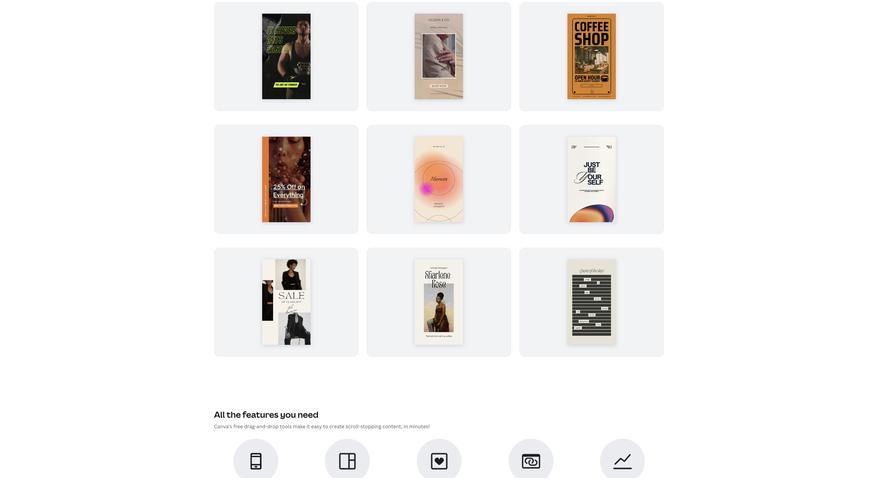 Task type: vqa. For each thing, say whether or not it's contained in the screenshot.
Sort by button
no



Task type: locate. For each thing, give the bounding box(es) containing it.
free
[[234, 423, 243, 430]]

make
[[293, 423, 306, 430]]

all the features you need canva's free drag-and-drop tools make it easy to create scroll-stopping content, in minutes!
[[214, 409, 430, 430]]

it
[[307, 423, 310, 430]]

gradient elegant daily quotes instagram story video image
[[415, 137, 463, 222]]

scroll-
[[346, 423, 361, 430]]

create
[[330, 423, 345, 430]]

features
[[243, 409, 279, 420]]

need
[[298, 409, 319, 420]]

colorful gradient noise 80s deco motivational quote instagram story image
[[568, 137, 616, 222]]

content,
[[383, 423, 403, 430]]

to
[[323, 423, 328, 430]]

beige aesthetic photo collage sale animated instagram story image
[[262, 260, 311, 345]]

tools
[[280, 423, 292, 430]]

orange video centric birthday sale your story image
[[262, 137, 311, 222]]

drag-
[[244, 423, 257, 430]]



Task type: describe. For each thing, give the bounding box(es) containing it.
easy
[[311, 423, 322, 430]]

canva's
[[214, 423, 232, 430]]

drop
[[267, 423, 279, 430]]

minutes!
[[410, 423, 430, 430]]

and-
[[257, 423, 267, 430]]

beige photocentric support/spotlight juneteenth instagram story image
[[415, 260, 463, 345]]

beige gold minimalist animated jewelry brand instagram story image
[[415, 14, 463, 100]]

the
[[227, 409, 241, 420]]

neon green dynamic fitness 9:16 video image
[[262, 14, 311, 100]]

brown modern coffee shop instagram story image
[[568, 14, 616, 100]]

you
[[280, 409, 296, 420]]

beige and black creative blackout quote of the day animated instagram story image
[[568, 260, 616, 345]]

all
[[214, 409, 225, 420]]

stopping
[[361, 423, 382, 430]]

in
[[404, 423, 408, 430]]



